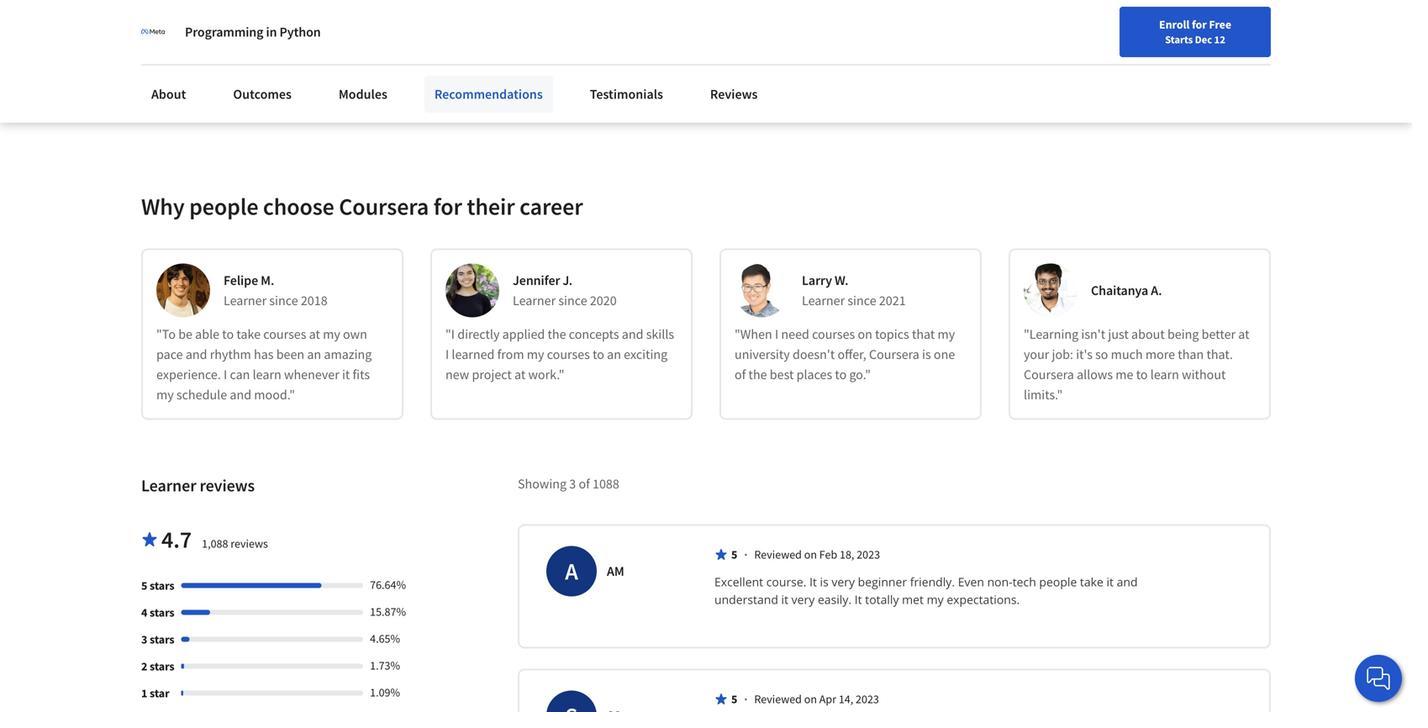 Task type: describe. For each thing, give the bounding box(es) containing it.
mood."
[[254, 386, 295, 403]]

testimonials link
[[580, 76, 674, 113]]

"when i need courses on topics that my university doesn't offer, coursera is one of the best places to go."
[[735, 326, 956, 383]]

directly
[[458, 326, 500, 343]]

collection element
[[131, 0, 1282, 137]]

even
[[958, 574, 985, 590]]

1 star
[[141, 686, 169, 701]]

totally
[[866, 591, 899, 607]]

isn't
[[1082, 326, 1106, 343]]

reviewed for reviewed on apr 14, 2023
[[755, 692, 802, 707]]

3 stars
[[141, 632, 175, 647]]

"to be able to take courses at my own pace and rhythm has been an amazing experience. i can learn whenever it fits my schedule and mood."
[[156, 326, 372, 403]]

at inside "i directly applied the concepts and skills i learned from my courses to an exciting new project at work."
[[515, 366, 526, 383]]

best
[[770, 366, 794, 383]]

learner reviews
[[141, 475, 255, 496]]

english button
[[1060, 0, 1161, 55]]

show 8 more button
[[141, 80, 234, 110]]

being
[[1168, 326, 1200, 343]]

a
[[565, 557, 578, 586]]

my inside "i directly applied the concepts and skills i learned from my courses to an exciting new project at work."
[[527, 346, 545, 363]]

expectations.
[[947, 591, 1020, 607]]

more inside the "learning isn't just about being better at your job: it's so much more than that. coursera allows me to learn without limits."
[[1146, 346, 1176, 363]]

need
[[782, 326, 810, 343]]

0 vertical spatial it
[[810, 574, 817, 590]]

outcomes
[[233, 86, 292, 103]]

"i
[[446, 326, 455, 343]]

1,088
[[202, 536, 228, 551]]

dec
[[1196, 33, 1213, 46]]

2 stars
[[141, 659, 175, 674]]

exciting
[[624, 346, 668, 363]]

enroll
[[1160, 17, 1190, 32]]

degree
[[213, 19, 247, 34]]

reviewed on apr 14, 2023
[[755, 692, 880, 707]]

free
[[1210, 17, 1232, 32]]

more inside button
[[194, 88, 221, 103]]

felipe m. learner since 2018
[[224, 272, 328, 309]]

of inside "when i need courses on topics that my university doesn't offer, coursera is one of the best places to go."
[[735, 366, 746, 383]]

learner for larry
[[802, 292, 845, 309]]

experience.
[[156, 366, 221, 383]]

"i directly applied the concepts and skills i learned from my courses to an exciting new project at work."
[[446, 326, 675, 383]]

an inside "i directly applied the concepts and skills i learned from my courses to an exciting new project at work."
[[607, 346, 621, 363]]

learn for more
[[1151, 366, 1180, 383]]

1 vertical spatial for
[[434, 192, 462, 221]]

"to
[[156, 326, 176, 343]]

degree
[[156, 39, 191, 54]]

offer,
[[838, 346, 867, 363]]

feb
[[820, 547, 838, 562]]

1 horizontal spatial it
[[855, 591, 862, 607]]

courses inside "to be able to take courses at my own pace and rhythm has been an amazing experience. i can learn whenever it fits my schedule and mood."
[[263, 326, 306, 343]]

14,
[[839, 692, 854, 707]]

i inside "i directly applied the concepts and skills i learned from my courses to an exciting new project at work."
[[446, 346, 449, 363]]

beginner
[[858, 574, 907, 590]]

and inside excellent course. it is very beginner friendly. even non-tech people take it and understand it very easily. it totally met my expectations.
[[1117, 574, 1138, 590]]

it inside "to be able to take courses at my own pace and rhythm has been an amazing experience. i can learn whenever it fits my schedule and mood."
[[342, 366, 350, 383]]

topics
[[875, 326, 910, 343]]

modules
[[339, 86, 388, 103]]

has
[[254, 346, 274, 363]]

5 for reviewed on feb 18, 2023
[[732, 547, 738, 562]]

modules link
[[329, 76, 398, 113]]

0 horizontal spatial very
[[792, 591, 815, 607]]

apr
[[820, 692, 837, 707]]

chat with us image
[[1366, 665, 1393, 692]]

allows
[[1077, 366, 1113, 383]]

course.
[[767, 574, 807, 590]]

my down experience.
[[156, 386, 174, 403]]

go."
[[850, 366, 871, 383]]

met
[[902, 591, 924, 607]]

reviewed on feb 18, 2023
[[755, 547, 880, 562]]

choose
[[263, 192, 335, 221]]

18,
[[840, 547, 855, 562]]

larry
[[802, 272, 832, 289]]

much
[[1111, 346, 1143, 363]]

schedule
[[177, 386, 227, 403]]

1.09%
[[370, 685, 400, 700]]

chaitanya a.
[[1092, 282, 1163, 299]]

career
[[520, 192, 583, 221]]

about link
[[141, 76, 196, 113]]

rhythm
[[210, 346, 251, 363]]

showing 3 of 1088
[[518, 475, 620, 492]]

work."
[[529, 366, 565, 383]]

"when
[[735, 326, 773, 343]]

j.
[[563, 272, 573, 289]]

coursera inside the "learning isn't just about being better at your job: it's so much more than that. coursera allows me to learn without limits."
[[1024, 366, 1075, 383]]

coursera inside "when i need courses on topics that my university doesn't offer, coursera is one of the best places to go."
[[870, 346, 920, 363]]

pace
[[156, 346, 183, 363]]

15.87%
[[370, 604, 406, 619]]

i inside "when i need courses on topics that my university doesn't offer, coursera is one of the best places to go."
[[775, 326, 779, 343]]

at for better
[[1239, 326, 1250, 343]]

showing
[[518, 475, 567, 492]]

1 horizontal spatial 3
[[570, 475, 576, 492]]

show 8 more
[[155, 88, 221, 103]]

recommendations
[[435, 86, 543, 103]]

2018
[[301, 292, 328, 309]]

friendly.
[[911, 574, 955, 590]]

a.
[[1152, 282, 1163, 299]]

stars for 2 stars
[[150, 659, 175, 674]]

starts
[[1166, 33, 1193, 46]]

a
[[205, 19, 211, 34]]

4.65%
[[370, 631, 400, 646]]

testimonials
[[590, 86, 663, 103]]

2
[[141, 659, 147, 674]]

on inside "when i need courses on topics that my university doesn't offer, coursera is one of the best places to go."
[[858, 326, 873, 343]]

take inside excellent course. it is very beginner friendly. even non-tech people take it and understand it very easily. it totally met my expectations.
[[1081, 574, 1104, 590]]

stars for 3 stars
[[150, 632, 175, 647]]

and inside "i directly applied the concepts and skills i learned from my courses to an exciting new project at work."
[[622, 326, 644, 343]]

easily.
[[818, 591, 852, 607]]

since for m.
[[269, 292, 298, 309]]

reviews for learner reviews
[[200, 475, 255, 496]]



Task type: vqa. For each thing, say whether or not it's contained in the screenshot.
Excellent Course. It Is Very Beginner Friendly. Even Non-Tech People Take It And Understand It Very Easily. It Totally Met My Expectations.
yes



Task type: locate. For each thing, give the bounding box(es) containing it.
learn inside the "learning isn't just about being better at your job: it's so much more than that. coursera allows me to learn without limits."
[[1151, 366, 1180, 383]]

i left can
[[224, 366, 227, 383]]

people
[[189, 192, 259, 221], [1040, 574, 1078, 590]]

i left need
[[775, 326, 779, 343]]

more down about
[[1146, 346, 1176, 363]]

0 horizontal spatial it
[[342, 366, 350, 383]]

me
[[1116, 366, 1134, 383]]

1 vertical spatial is
[[820, 574, 829, 590]]

2023 for reviewed on apr 14, 2023
[[856, 692, 880, 707]]

one
[[934, 346, 956, 363]]

programming
[[185, 24, 264, 40]]

courses up 'work."'
[[547, 346, 590, 363]]

places
[[797, 366, 833, 383]]

stars right 2
[[150, 659, 175, 674]]

5 up '4' at the bottom left of the page
[[141, 578, 147, 593]]

take right tech
[[1081, 574, 1104, 590]]

1.73%
[[370, 658, 400, 673]]

reviews for 1,088 reviews
[[231, 536, 268, 551]]

to up "rhythm"
[[222, 326, 234, 343]]

0 horizontal spatial courses
[[263, 326, 306, 343]]

take inside "to be able to take courses at my own pace and rhythm has been an amazing experience. i can learn whenever it fits my schedule and mood."
[[237, 326, 261, 343]]

4 stars from the top
[[150, 659, 175, 674]]

learned
[[452, 346, 495, 363]]

1 an from the left
[[307, 346, 321, 363]]

learner inside larry w. learner since 2021
[[802, 292, 845, 309]]

for inside enroll for free starts dec 12
[[1192, 17, 1207, 32]]

the right the applied
[[548, 326, 566, 343]]

stars for 5 stars
[[150, 578, 175, 593]]

is inside excellent course. it is very beginner friendly. even non-tech people take it and understand it very easily. it totally met my expectations.
[[820, 574, 829, 590]]

2 vertical spatial i
[[224, 366, 227, 383]]

learner inside the felipe m. learner since 2018
[[224, 292, 267, 309]]

to
[[222, 326, 234, 343], [593, 346, 605, 363], [835, 366, 847, 383], [1137, 366, 1148, 383]]

on for apr
[[805, 692, 817, 707]]

2023 right 18, at the bottom right of the page
[[857, 547, 880, 562]]

reviews
[[200, 475, 255, 496], [231, 536, 268, 551]]

0 horizontal spatial an
[[307, 346, 321, 363]]

2023
[[857, 547, 880, 562], [856, 692, 880, 707]]

0 vertical spatial 5
[[732, 547, 738, 562]]

why people choose coursera for their career
[[141, 192, 583, 221]]

since inside larry w. learner since 2021
[[848, 292, 877, 309]]

0 horizontal spatial coursera
[[339, 192, 429, 221]]

1 vertical spatial reviews
[[231, 536, 268, 551]]

my up 'work."'
[[527, 346, 545, 363]]

0 horizontal spatial learn
[[253, 366, 282, 383]]

0 horizontal spatial at
[[309, 326, 320, 343]]

at inside "to be able to take courses at my own pace and rhythm has been an amazing experience. i can learn whenever it fits my schedule and mood."
[[309, 326, 320, 343]]

an up whenever
[[307, 346, 321, 363]]

1 vertical spatial reviewed
[[755, 692, 802, 707]]

0 vertical spatial very
[[832, 574, 855, 590]]

m.
[[261, 272, 274, 289]]

1,088 reviews
[[202, 536, 268, 551]]

it right course. in the bottom right of the page
[[810, 574, 817, 590]]

1 horizontal spatial for
[[1192, 17, 1207, 32]]

to left go."
[[835, 366, 847, 383]]

i inside "to be able to take courses at my own pace and rhythm has been an amazing experience. i can learn whenever it fits my schedule and mood."
[[224, 366, 227, 383]]

at right better
[[1239, 326, 1250, 343]]

0 horizontal spatial it
[[810, 574, 817, 590]]

in
[[266, 24, 277, 40]]

0 vertical spatial reviewed
[[755, 547, 802, 562]]

3 right showing
[[570, 475, 576, 492]]

meta image
[[141, 20, 165, 44]]

of
[[735, 366, 746, 383], [579, 475, 590, 492]]

2023 for reviewed on feb 18, 2023
[[857, 547, 880, 562]]

2 vertical spatial coursera
[[1024, 366, 1075, 383]]

for up dec
[[1192, 17, 1207, 32]]

jennifer j. learner since 2020
[[513, 272, 617, 309]]

courses up the offer,
[[812, 326, 855, 343]]

people right tech
[[1040, 574, 1078, 590]]

their
[[467, 192, 515, 221]]

whenever
[[284, 366, 340, 383]]

python
[[280, 24, 321, 40]]

2 vertical spatial 5
[[732, 692, 738, 707]]

since down 'j.'
[[559, 292, 588, 309]]

0 vertical spatial i
[[775, 326, 779, 343]]

1 horizontal spatial the
[[749, 366, 767, 383]]

why
[[141, 192, 185, 221]]

0 horizontal spatial the
[[548, 326, 566, 343]]

5 up 'excellent'
[[732, 547, 738, 562]]

4 stars
[[141, 605, 175, 620]]

courses up been
[[263, 326, 306, 343]]

0 vertical spatial 2023
[[857, 547, 880, 562]]

0 vertical spatial reviews
[[200, 475, 255, 496]]

star
[[150, 686, 169, 701]]

0 horizontal spatial 3
[[141, 632, 147, 647]]

my inside "when i need courses on topics that my university doesn't offer, coursera is one of the best places to go."
[[938, 326, 956, 343]]

2 horizontal spatial i
[[775, 326, 779, 343]]

w.
[[835, 272, 849, 289]]

it
[[810, 574, 817, 590], [855, 591, 862, 607]]

an down concepts
[[607, 346, 621, 363]]

since for j.
[[559, 292, 588, 309]]

earn
[[180, 19, 203, 34]]

amazing
[[324, 346, 372, 363]]

1 vertical spatial it
[[855, 591, 862, 607]]

since inside jennifer j. learner since 2020
[[559, 292, 588, 309]]

my inside excellent course. it is very beginner friendly. even non-tech people take it and understand it very easily. it totally met my expectations.
[[927, 591, 944, 607]]

1 vertical spatial more
[[1146, 346, 1176, 363]]

5 for reviewed on apr 14, 2023
[[732, 692, 738, 707]]

to down concepts
[[593, 346, 605, 363]]

courses inside "when i need courses on topics that my university doesn't offer, coursera is one of the best places to go."
[[812, 326, 855, 343]]

1 horizontal spatial very
[[832, 574, 855, 590]]

8
[[186, 88, 192, 103]]

1 vertical spatial the
[[749, 366, 767, 383]]

is up easily.
[[820, 574, 829, 590]]

enroll for free starts dec 12
[[1160, 17, 1232, 46]]

learner down 'jennifer'
[[513, 292, 556, 309]]

doesn't
[[793, 346, 835, 363]]

excellent course. it is very beginner friendly. even non-tech people take it and understand it very easily. it totally met my expectations.
[[715, 574, 1141, 607]]

2021
[[879, 292, 906, 309]]

skills
[[646, 326, 675, 343]]

outcomes link
[[223, 76, 302, 113]]

learner down the felipe
[[224, 292, 267, 309]]

0 horizontal spatial is
[[820, 574, 829, 590]]

on left the feb
[[805, 547, 817, 562]]

2 since from the left
[[559, 292, 588, 309]]

reviews up 1,088 reviews
[[200, 475, 255, 496]]

am
[[607, 563, 625, 580]]

recommendations link
[[425, 76, 553, 113]]

1 vertical spatial of
[[579, 475, 590, 492]]

4.7
[[161, 525, 192, 554]]

felipe
[[224, 272, 258, 289]]

1 horizontal spatial it
[[782, 591, 789, 607]]

of down university at the right of page
[[735, 366, 746, 383]]

to inside "when i need courses on topics that my university doesn't offer, coursera is one of the best places to go."
[[835, 366, 847, 383]]

2 vertical spatial on
[[805, 692, 817, 707]]

show
[[155, 88, 183, 103]]

very
[[832, 574, 855, 590], [792, 591, 815, 607]]

reviewed for reviewed on feb 18, 2023
[[755, 547, 802, 562]]

your
[[1024, 346, 1050, 363]]

is
[[923, 346, 932, 363], [820, 574, 829, 590]]

been
[[276, 346, 305, 363]]

take
[[237, 326, 261, 343], [1081, 574, 1104, 590]]

at down 2018
[[309, 326, 320, 343]]

reviews
[[711, 86, 758, 103]]

reviews right 1,088
[[231, 536, 268, 551]]

2 reviewed from the top
[[755, 692, 802, 707]]

1 vertical spatial 2023
[[856, 692, 880, 707]]

1 vertical spatial very
[[792, 591, 815, 607]]

2020
[[590, 292, 617, 309]]

take up has
[[237, 326, 261, 343]]

0 vertical spatial for
[[1192, 17, 1207, 32]]

2 stars from the top
[[150, 605, 175, 620]]

1 vertical spatial i
[[446, 346, 449, 363]]

1 horizontal spatial more
[[1146, 346, 1176, 363]]

learner inside jennifer j. learner since 2020
[[513, 292, 556, 309]]

since down m.
[[269, 292, 298, 309]]

3 since from the left
[[848, 292, 877, 309]]

2 horizontal spatial courses
[[812, 326, 855, 343]]

1 horizontal spatial since
[[559, 292, 588, 309]]

at for courses
[[309, 326, 320, 343]]

limits."
[[1024, 386, 1063, 403]]

project
[[472, 366, 512, 383]]

1 stars from the top
[[150, 578, 175, 593]]

an inside "to be able to take courses at my own pace and rhythm has been an amazing experience. i can learn whenever it fits my schedule and mood."
[[307, 346, 321, 363]]

very down course. in the bottom right of the page
[[792, 591, 815, 607]]

since for w.
[[848, 292, 877, 309]]

courses
[[263, 326, 306, 343], [812, 326, 855, 343], [547, 346, 590, 363]]

job:
[[1052, 346, 1074, 363]]

the inside "when i need courses on topics that my university doesn't offer, coursera is one of the best places to go."
[[749, 366, 767, 383]]

courses inside "i directly applied the concepts and skills i learned from my courses to an exciting new project at work."
[[547, 346, 590, 363]]

be
[[178, 326, 193, 343]]

learner for felipe
[[224, 292, 267, 309]]

1
[[141, 686, 147, 701]]

the down university at the right of page
[[749, 366, 767, 383]]

1 horizontal spatial at
[[515, 366, 526, 383]]

more
[[194, 88, 221, 103], [1146, 346, 1176, 363]]

new
[[446, 366, 469, 383]]

0 vertical spatial people
[[189, 192, 259, 221]]

0 horizontal spatial since
[[269, 292, 298, 309]]

university
[[735, 346, 790, 363]]

reviews link
[[700, 76, 768, 113]]

1 horizontal spatial take
[[1081, 574, 1104, 590]]

to inside "to be able to take courses at my own pace and rhythm has been an amazing experience. i can learn whenever it fits my schedule and mood."
[[222, 326, 234, 343]]

None search field
[[240, 11, 643, 44]]

on left apr
[[805, 692, 817, 707]]

1 horizontal spatial i
[[446, 346, 449, 363]]

1 horizontal spatial learn
[[1151, 366, 1180, 383]]

on up the offer,
[[858, 326, 873, 343]]

stars up 2 stars
[[150, 632, 175, 647]]

stars up 4 stars
[[150, 578, 175, 593]]

the inside "i directly applied the concepts and skills i learned from my courses to an exciting new project at work."
[[548, 326, 566, 343]]

learner up 4.7
[[141, 475, 196, 496]]

0 vertical spatial more
[[194, 88, 221, 103]]

at down from
[[515, 366, 526, 383]]

than
[[1178, 346, 1204, 363]]

1 reviewed from the top
[[755, 547, 802, 562]]

0 horizontal spatial take
[[237, 326, 261, 343]]

1 horizontal spatial an
[[607, 346, 621, 363]]

is left one
[[923, 346, 932, 363]]

0 horizontal spatial for
[[434, 192, 462, 221]]

my down friendly.
[[927, 591, 944, 607]]

very up easily.
[[832, 574, 855, 590]]

0 horizontal spatial of
[[579, 475, 590, 492]]

1 horizontal spatial coursera
[[870, 346, 920, 363]]

0 horizontal spatial i
[[224, 366, 227, 383]]

it right easily.
[[855, 591, 862, 607]]

can
[[230, 366, 250, 383]]

0 vertical spatial the
[[548, 326, 566, 343]]

2023 right 14,
[[856, 692, 880, 707]]

learner
[[224, 292, 267, 309], [513, 292, 556, 309], [802, 292, 845, 309], [141, 475, 196, 496]]

1 vertical spatial take
[[1081, 574, 1104, 590]]

learner for jennifer
[[513, 292, 556, 309]]

for left their
[[434, 192, 462, 221]]

about
[[1132, 326, 1165, 343]]

learn inside "to be able to take courses at my own pace and rhythm has been an amazing experience. i can learn whenever it fits my schedule and mood."
[[253, 366, 282, 383]]

show notifications image
[[1186, 21, 1206, 41]]

2 horizontal spatial it
[[1107, 574, 1114, 590]]

2 horizontal spatial coursera
[[1024, 366, 1075, 383]]

that.
[[1207, 346, 1234, 363]]

0 horizontal spatial people
[[189, 192, 259, 221]]

since inside the felipe m. learner since 2018
[[269, 292, 298, 309]]

1 vertical spatial 3
[[141, 632, 147, 647]]

1 horizontal spatial of
[[735, 366, 746, 383]]

2 learn from the left
[[1151, 366, 1180, 383]]

reviewed left apr
[[755, 692, 802, 707]]

1 horizontal spatial is
[[923, 346, 932, 363]]

at inside the "learning isn't just about being better at your job: it's so much more than that. coursera allows me to learn without limits."
[[1239, 326, 1250, 343]]

0 horizontal spatial more
[[194, 88, 221, 103]]

0 vertical spatial 3
[[570, 475, 576, 492]]

to inside "i directly applied the concepts and skills i learned from my courses to an exciting new project at work."
[[593, 346, 605, 363]]

3 up 2
[[141, 632, 147, 647]]

5 stars
[[141, 578, 175, 593]]

concepts
[[569, 326, 619, 343]]

people right why
[[189, 192, 259, 221]]

0 vertical spatial on
[[858, 326, 873, 343]]

tech
[[1013, 574, 1037, 590]]

people inside excellent course. it is very beginner friendly. even non-tech people take it and understand it very easily. it totally met my expectations.
[[1040, 574, 1078, 590]]

is inside "when i need courses on topics that my university doesn't offer, coursera is one of the best places to go."
[[923, 346, 932, 363]]

of left 1088
[[579, 475, 590, 492]]

on
[[858, 326, 873, 343], [805, 547, 817, 562], [805, 692, 817, 707]]

programming in python
[[185, 24, 321, 40]]

0 vertical spatial coursera
[[339, 192, 429, 221]]

it's
[[1077, 346, 1093, 363]]

learn down than
[[1151, 366, 1180, 383]]

76.64%
[[370, 577, 406, 592]]

1 vertical spatial 5
[[141, 578, 147, 593]]

able
[[195, 326, 220, 343]]

2 horizontal spatial at
[[1239, 326, 1250, 343]]

applied
[[503, 326, 545, 343]]

2 vertical spatial it
[[782, 591, 789, 607]]

i down '"i' at left top
[[446, 346, 449, 363]]

0 vertical spatial of
[[735, 366, 746, 383]]

stars for 4 stars
[[150, 605, 175, 620]]

since down "w."
[[848, 292, 877, 309]]

3 stars from the top
[[150, 632, 175, 647]]

1 since from the left
[[269, 292, 298, 309]]

1 vertical spatial coursera
[[870, 346, 920, 363]]

1 horizontal spatial courses
[[547, 346, 590, 363]]

learn down has
[[253, 366, 282, 383]]

reviewed up course. in the bottom right of the page
[[755, 547, 802, 562]]

0 vertical spatial take
[[237, 326, 261, 343]]

my left own
[[323, 326, 340, 343]]

3
[[570, 475, 576, 492], [141, 632, 147, 647]]

my up one
[[938, 326, 956, 343]]

to right me
[[1137, 366, 1148, 383]]

learn for has
[[253, 366, 282, 383]]

stars right '4' at the bottom left of the page
[[150, 605, 175, 620]]

2 an from the left
[[607, 346, 621, 363]]

1 vertical spatial on
[[805, 547, 817, 562]]

coursera
[[339, 192, 429, 221], [870, 346, 920, 363], [1024, 366, 1075, 383]]

learner down larry
[[802, 292, 845, 309]]

on for feb
[[805, 547, 817, 562]]

4
[[141, 605, 147, 620]]

0 vertical spatial it
[[342, 366, 350, 383]]

5 left reviewed on apr 14, 2023
[[732, 692, 738, 707]]

1 horizontal spatial people
[[1040, 574, 1078, 590]]

more right 8
[[194, 88, 221, 103]]

1 learn from the left
[[253, 366, 282, 383]]

fits
[[353, 366, 370, 383]]

1 vertical spatial it
[[1107, 574, 1114, 590]]

2 horizontal spatial since
[[848, 292, 877, 309]]

0 vertical spatial is
[[923, 346, 932, 363]]

1 vertical spatial people
[[1040, 574, 1078, 590]]

to inside the "learning isn't just about being better at your job: it's so much more than that. coursera allows me to learn without limits."
[[1137, 366, 1148, 383]]



